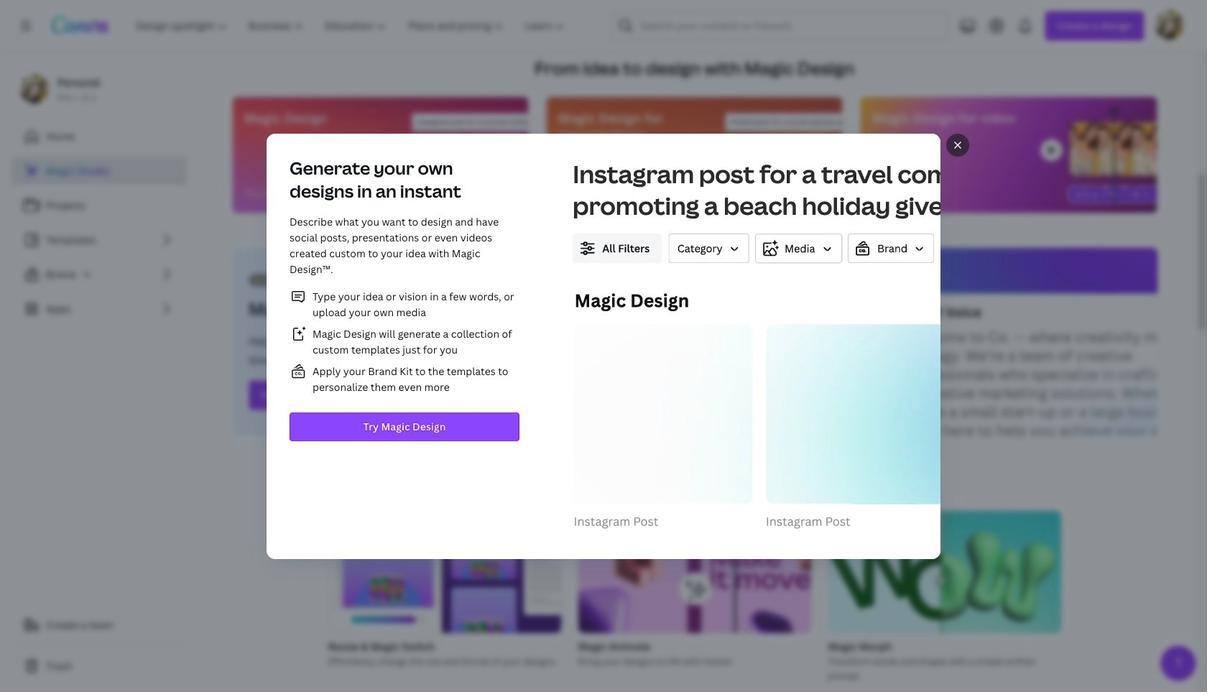 Task type: vqa. For each thing, say whether or not it's contained in the screenshot.
you inside the CURRENTLY, CANVA FOR EDUCATION IS AVAILABLE FOR K-12 (PRIMARY AND SECONDARY) STUDENTS. IF YOU'RE A PRIMARY OR SECONDARY STUDENT, YOUR TEACHER NEEDS TO INVITE YOU TO JOIN CANVA FOR EDUCATION. THEY CAN DO THIS FROM THEIR CANVA FOR EDUCATION ACCOUNT,
no



Task type: locate. For each thing, give the bounding box(es) containing it.
magic morph image
[[829, 511, 1062, 633]]

None search field
[[612, 12, 949, 40]]

0 horizontal spatial list
[[12, 157, 187, 324]]

list
[[12, 157, 187, 324], [290, 288, 520, 395]]

top level navigation element
[[127, 12, 578, 40]]

group
[[328, 511, 561, 669], [578, 511, 811, 669], [578, 511, 811, 633], [829, 511, 1062, 684], [829, 511, 1062, 633]]



Task type: describe. For each thing, give the bounding box(es) containing it.
1 horizontal spatial list
[[290, 288, 520, 395]]

magic animate image
[[578, 511, 811, 633]]

resize & magic switch image
[[328, 511, 561, 633]]



